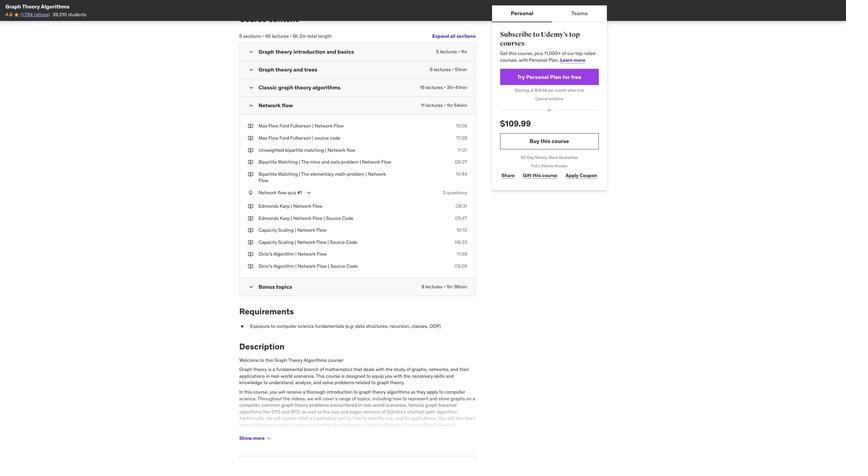 Task type: describe. For each thing, give the bounding box(es) containing it.
1 vertical spatial flow
[[347, 147, 355, 153]]

a down well
[[310, 416, 312, 422]]

the for mice
[[301, 159, 309, 165]]

full
[[531, 163, 538, 168]]

0 vertical spatial problems
[[335, 380, 354, 386]]

courses,
[[500, 57, 518, 63]]

will down understand,
[[278, 390, 285, 396]]

to right exposure
[[271, 324, 275, 330]]

05:47
[[455, 215, 467, 221]]

this inside the $109.99 buy this course
[[541, 138, 551, 145]]

to right knowledge at left
[[263, 380, 268, 386]]

of up one,
[[381, 409, 385, 415]]

and down applications.
[[415, 423, 423, 429]]

3
[[443, 190, 446, 196]]

1 horizontal spatial you
[[385, 374, 392, 380]]

of inside get this course, plus 11,000+ of our top-rated courses, with personal plan.
[[562, 50, 566, 57]]

graph up applications
[[239, 367, 252, 373]]

after
[[568, 88, 576, 93]]

money-
[[535, 155, 549, 160]]

0 vertical spatial how
[[393, 396, 402, 402]]

personal inside button
[[511, 10, 534, 17]]

and up tarjan's
[[307, 429, 315, 435]]

theory inside welcome to this graph theory algorithms course! graph theory is a fundamental branch of mathematics that deals with the study of graphs, networks, and their applications in real-world scenarios. this course is designed to equip you with the necessary skills and knowledge to understand, analyze, and solve problems related to graph theory. in this course, you will receive a thorough introduction to graph theory algorithms as they apply to computer science. throughout the videos, we will cover a range of topics, including how to represent and store graphs on a computer, common graph theory problems encountered in real-world scenarios, famous graph traversal algorithms like dfs and bfs, as well as the lazy and eager versions of dijkstra's shortest path algorithm. additionally, we will explore what a topological sort is, how to identify one, and its applications. you will also learn about detecting negative cycles and finding shortest paths using the bellman-ford and floyd-warshall algorithms, discovering bridges and articulation points in graphs, understanding and detecting strongly connected components using tarjan's algorithm, and finally, solving the traveling salesman problem with dynamic programming.
[[288, 358, 303, 364]]

path
[[426, 409, 435, 415]]

lectures for network flow
[[426, 102, 443, 109]]

and up 'explore' on the left of page
[[282, 409, 290, 415]]

trial
[[577, 88, 584, 93]]

rated
[[584, 50, 596, 57]]

graph right "classic"
[[278, 84, 293, 91]]

expand all sections
[[432, 33, 476, 39]]

algorithms,
[[239, 429, 263, 435]]

46
[[265, 33, 271, 39]]

with up equip
[[376, 367, 385, 373]]

and down what
[[308, 423, 316, 429]]

expand
[[432, 33, 449, 39]]

theory up classic graph theory algorithms
[[275, 66, 292, 73]]

small image for graph theory introduction and basics
[[248, 49, 255, 56]]

edmonds for edmonds karp | network flow
[[259, 203, 279, 209]]

basics
[[338, 48, 354, 55]]

show lecture description image
[[306, 190, 312, 197]]

8 lectures • 1hr 38min
[[422, 284, 467, 290]]

1hr for graph theory introduction and basics
[[461, 49, 467, 55]]

designed
[[346, 374, 365, 380]]

capacity for capacity scaling | network flow | source code
[[259, 239, 277, 245]]

networks,
[[429, 367, 449, 373]]

on
[[466, 396, 472, 402]]

a up understand,
[[273, 367, 275, 373]]

lectures for graph theory introduction and basics
[[440, 49, 457, 55]]

computer,
[[239, 403, 261, 409]]

versions
[[363, 409, 380, 415]]

understand,
[[269, 380, 294, 386]]

the down receive
[[283, 396, 290, 402]]

bipartite for bipartite matching | the elementary math problem | network flow
[[259, 171, 277, 177]]

source for dinic's algorithm | network flow | source code
[[330, 263, 345, 270]]

to up topics,
[[354, 390, 358, 396]]

0 vertical spatial algorithms
[[41, 3, 70, 10]]

deals
[[363, 367, 375, 373]]

and right skills
[[446, 374, 454, 380]]

points
[[341, 429, 354, 435]]

source
[[315, 135, 329, 141]]

apply
[[566, 173, 579, 179]]

1 vertical spatial shortest
[[332, 423, 350, 429]]

and up salesman
[[409, 429, 416, 435]]

traveling
[[390, 436, 408, 442]]

edmonds karp | network flow
[[259, 203, 323, 209]]

dinic's algorithm | network flow
[[259, 251, 327, 258]]

of right study
[[407, 367, 411, 373]]

karp for edmonds karp | network flow | source code
[[280, 215, 290, 221]]

and down points
[[342, 436, 350, 442]]

theory up including
[[372, 390, 386, 396]]

code for capacity scaling | network flow | source code
[[346, 239, 357, 245]]

1 horizontal spatial using
[[364, 423, 376, 429]]

17:28
[[456, 135, 467, 141]]

warshall
[[437, 423, 455, 429]]

skills
[[434, 374, 445, 380]]

with down strongly
[[449, 436, 458, 442]]

access
[[555, 163, 567, 168]]

you
[[438, 416, 446, 422]]

lectures for graph theory and trees
[[434, 67, 451, 73]]

and left trees
[[293, 66, 303, 73]]

• left 9h 2m
[[290, 33, 292, 39]]

bipartite
[[285, 147, 303, 153]]

to up scenarios,
[[403, 396, 407, 402]]

• for graph theory and trees
[[452, 67, 454, 73]]

10:44
[[456, 171, 467, 177]]

1 horizontal spatial algorithms
[[313, 84, 341, 91]]

cycles
[[293, 423, 306, 429]]

0 horizontal spatial detecting
[[253, 423, 273, 429]]

equip
[[372, 374, 384, 380]]

fulkerson for source
[[290, 135, 311, 141]]

1 horizontal spatial is
[[341, 374, 345, 380]]

theory down videos,
[[295, 403, 308, 409]]

day
[[527, 155, 534, 160]]

max for max flow ford fulkerson | source code
[[259, 135, 267, 141]]

ford for max flow ford fulkerson | source code
[[280, 135, 289, 141]]

plan
[[550, 74, 561, 80]]

30-
[[521, 155, 527, 160]]

xsmall image for capacity scaling | network flow | source code
[[248, 239, 253, 246]]

39,210
[[53, 12, 67, 18]]

2 horizontal spatial as
[[411, 390, 416, 396]]

max flow ford fulkerson | network flow
[[259, 123, 344, 129]]

theory down trees
[[295, 84, 311, 91]]

0 horizontal spatial as
[[302, 409, 307, 415]]

share button
[[500, 169, 516, 183]]

dijkstra's
[[387, 409, 406, 415]]

welcome
[[239, 358, 259, 364]]

will down thorough
[[314, 396, 321, 402]]

and down this at the bottom of page
[[313, 380, 321, 386]]

0 horizontal spatial problems
[[309, 403, 329, 409]]

will down the dfs
[[273, 416, 280, 422]]

and down dijkstra's
[[395, 416, 403, 422]]

the left study
[[386, 367, 393, 373]]

with up theory.
[[394, 374, 403, 380]]

capacity scaling | network flow | source code
[[259, 239, 357, 245]]

programming.
[[258, 442, 288, 449]]

edmonds for edmonds karp | network flow | source code
[[259, 215, 279, 221]]

recursion,
[[390, 324, 411, 330]]

xsmall image for capacity
[[248, 227, 253, 234]]

#1
[[297, 190, 302, 196]]

more for show more
[[253, 436, 265, 442]]

course inside welcome to this graph theory algorithms course! graph theory is a fundamental branch of mathematics that deals with the study of graphs, networks, and their applications in real-world scenarios. this course is designed to equip you with the necessary skills and knowledge to understand, analyze, and solve problems related to graph theory. in this course, you will receive a thorough introduction to graph theory algorithms as they apply to computer science. throughout the videos, we will cover a range of topics, including how to represent and store graphs on a computer, common graph theory problems encountered in real-world scenarios, famous graph traversal algorithms like dfs and bfs, as well as the lazy and eager versions of dijkstra's shortest path algorithm. additionally, we will explore what a topological sort is, how to identify one, and its applications. you will also learn about detecting negative cycles and finding shortest paths using the bellman-ford and floyd-warshall algorithms, discovering bridges and articulation points in graphs, understanding and detecting strongly connected components using tarjan's algorithm, and finally, solving the traveling salesman problem with dynamic programming.
[[326, 374, 340, 380]]

personal inside get this course, plus 11,000+ of our top-rated courses, with personal plan.
[[529, 57, 547, 63]]

finally,
[[351, 436, 365, 442]]

ratings)
[[34, 12, 50, 18]]

topics
[[276, 284, 292, 290]]

to down equip
[[371, 380, 376, 386]]

topological
[[313, 416, 337, 422]]

of up this at the bottom of page
[[320, 367, 324, 373]]

small image for bonus
[[248, 284, 255, 291]]

16
[[420, 85, 425, 91]]

karp for edmonds karp | network flow
[[280, 203, 290, 209]]

ford inside welcome to this graph theory algorithms course! graph theory is a fundamental branch of mathematics that deals with the study of graphs, networks, and their applications in real-world scenarios. this course is designed to equip you with the necessary skills and knowledge to understand, analyze, and solve problems related to graph theory. in this course, you will receive a thorough introduction to graph theory algorithms as they apply to computer science. throughout the videos, we will cover a range of topics, including how to represent and store graphs on a computer, common graph theory problems encountered in real-world scenarios, famous graph traversal algorithms like dfs and bfs, as well as the lazy and eager versions of dijkstra's shortest path algorithm. additionally, we will explore what a topological sort is, how to identify one, and its applications. you will also learn about detecting negative cycles and finding shortest paths using the bellman-ford and floyd-warshall algorithms, discovering bridges and articulation points in graphs, understanding and detecting strongly connected components using tarjan's algorithm, and finally, solving the traveling salesman problem with dynamic programming.
[[404, 423, 414, 429]]

knowledge
[[239, 380, 262, 386]]

flow inside the bipartite matching | the elementary math problem | network flow
[[259, 178, 269, 184]]

1 vertical spatial detecting
[[418, 429, 438, 435]]

capacity scaling | network flow
[[259, 227, 326, 233]]

9h 2m
[[293, 33, 306, 39]]

xsmall image for unweighted bipartite matching | network flow
[[248, 147, 253, 154]]

this up science.
[[244, 390, 252, 396]]

math
[[335, 171, 346, 177]]

subscribe to udemy's top courses
[[500, 30, 580, 48]]

for
[[563, 74, 570, 80]]

graphs
[[451, 396, 465, 402]]

videos,
[[291, 396, 306, 402]]

scaling for capacity scaling | network flow | source code
[[278, 239, 294, 245]]

this down description
[[265, 358, 273, 364]]

5 for 5 sections • 46 lectures • 9h 2m total length
[[239, 33, 242, 39]]

1 horizontal spatial we
[[307, 396, 313, 402]]

0 horizontal spatial how
[[353, 416, 362, 422]]

1 vertical spatial course
[[542, 173, 557, 179]]

bellman-
[[385, 423, 404, 429]]

top
[[569, 30, 580, 39]]

• left 46 on the left of page
[[262, 33, 264, 39]]

1 vertical spatial using
[[290, 436, 302, 442]]

total
[[307, 33, 317, 39]]

$109.99
[[500, 119, 531, 129]]

graph for graph theory algorithms
[[5, 3, 21, 10]]

unweighted bipartite matching | network flow
[[259, 147, 355, 153]]

gift this course link
[[522, 169, 559, 183]]

8
[[422, 284, 424, 290]]

matching for elementary
[[278, 171, 298, 177]]

0 vertical spatial world
[[281, 374, 293, 380]]

learn more link
[[560, 57, 586, 63]]

1 horizontal spatial as
[[317, 409, 322, 415]]

the down understanding
[[382, 436, 389, 442]]

5 sections • 46 lectures • 9h 2m total length
[[239, 33, 332, 39]]

bfs,
[[291, 409, 301, 415]]

and down apply in the bottom right of the page
[[430, 396, 438, 402]]

show
[[239, 436, 252, 442]]

owls
[[331, 159, 340, 165]]

code for dinic's algorithm | network flow | source code
[[346, 263, 358, 270]]

course, inside welcome to this graph theory algorithms course! graph theory is a fundamental branch of mathematics that deals with the study of graphs, networks, and their applications in real-world scenarios. this course is designed to equip you with the necessary skills and knowledge to understand, analyze, and solve problems related to graph theory. in this course, you will receive a thorough introduction to graph theory algorithms as they apply to computer science. throughout the videos, we will cover a range of topics, including how to represent and store graphs on a computer, common graph theory problems encountered in real-world scenarios, famous graph traversal algorithms like dfs and bfs, as well as the lazy and eager versions of dijkstra's shortest path algorithm. additionally, we will explore what a topological sort is, how to identify one, and its applications. you will also learn about detecting negative cycles and finding shortest paths using the bellman-ford and floyd-warshall algorithms, discovering bridges and articulation points in graphs, understanding and detecting strongly connected components using tarjan's algorithm, and finally, solving the traveling salesman problem with dynamic programming.
[[253, 390, 269, 396]]

like
[[263, 409, 270, 415]]

teams
[[571, 10, 588, 17]]

solve
[[322, 380, 333, 386]]

plus
[[534, 50, 543, 57]]

content
[[268, 14, 299, 24]]

dinic's for dinic's algorithm | network flow
[[259, 251, 272, 258]]

this inside gift this course link
[[533, 173, 541, 179]]

graph for graph theory and trees
[[259, 66, 274, 73]]

udemy's
[[541, 30, 568, 39]]

the up 'topological' at the left
[[323, 409, 330, 415]]

will down algorithm. at the right of the page
[[447, 416, 454, 422]]

and left 'owls'
[[322, 159, 329, 165]]

06:23
[[455, 239, 467, 245]]

0 horizontal spatial we
[[266, 416, 272, 422]]

guarantee
[[559, 155, 578, 160]]

cover
[[323, 396, 334, 402]]

xsmall image for bipartite
[[248, 171, 253, 178]]

bipartite matching | the mice and owls problem | network flow
[[259, 159, 391, 165]]

with inside get this course, plus 11,000+ of our top-rated courses, with personal plan.
[[519, 57, 528, 63]]

algorithm for dinic's algorithm | network flow
[[273, 251, 294, 258]]

learn more
[[560, 57, 586, 63]]



Task type: vqa. For each thing, say whether or not it's contained in the screenshot.
the 13:05
yes



Task type: locate. For each thing, give the bounding box(es) containing it.
1 vertical spatial fulkerson
[[290, 135, 311, 141]]

real- up understand,
[[271, 374, 281, 380]]

problems down designed
[[335, 380, 354, 386]]

personal down "plus"
[[529, 57, 547, 63]]

theory up applications
[[253, 367, 267, 373]]

xsmall image for dinic's
[[248, 251, 253, 258]]

sections inside dropdown button
[[457, 33, 476, 39]]

2 small image from the top
[[248, 102, 255, 109]]

1 vertical spatial personal
[[529, 57, 547, 63]]

10:10
[[456, 227, 467, 233]]

lazy
[[331, 409, 339, 415]]

0 horizontal spatial course,
[[253, 390, 269, 396]]

1 bipartite from the top
[[259, 159, 277, 165]]

using down identify
[[364, 423, 376, 429]]

1 edmonds from the top
[[259, 203, 279, 209]]

small image for graph theory and trees
[[248, 67, 255, 73]]

1 vertical spatial world
[[373, 403, 385, 409]]

questions
[[447, 190, 467, 196]]

0 vertical spatial shortest
[[407, 409, 425, 415]]

ford for max flow ford fulkerson | network flow
[[280, 123, 289, 129]]

sections left 46 on the left of page
[[243, 33, 261, 39]]

1 vertical spatial real-
[[363, 403, 373, 409]]

the for elementary
[[301, 171, 309, 177]]

lectures right 11
[[426, 102, 443, 109]]

1 vertical spatial is
[[341, 374, 345, 380]]

course
[[239, 14, 267, 24]]

0 vertical spatial introduction
[[293, 48, 325, 55]]

2 fulkerson from the top
[[290, 135, 311, 141]]

lectures for bonus topics
[[426, 284, 443, 290]]

learn
[[560, 57, 573, 63]]

introduction inside welcome to this graph theory algorithms course! graph theory is a fundamental branch of mathematics that deals with the study of graphs, networks, and their applications in real-world scenarios. this course is designed to equip you with the necessary skills and knowledge to understand, analyze, and solve problems related to graph theory. in this course, you will receive a thorough introduction to graph theory algorithms as they apply to computer science. throughout the videos, we will cover a range of topics, including how to represent and store graphs on a computer, common graph theory problems encountered in real-world scenarios, famous graph traversal algorithms like dfs and bfs, as well as the lazy and eager versions of dijkstra's shortest path algorithm. additionally, we will explore what a topological sort is, how to identify one, and its applications. you will also learn about detecting negative cycles and finding shortest paths using the bellman-ford and floyd-warshall algorithms, discovering bridges and articulation points in graphs, understanding and detecting strongly connected components using tarjan's algorithm, and finally, solving the traveling salesman problem with dynamic programming.
[[327, 390, 352, 396]]

1 horizontal spatial real-
[[363, 403, 373, 409]]

tab list
[[492, 5, 607, 22]]

(1,784 ratings)
[[20, 12, 50, 18]]

lectures right 16
[[426, 85, 443, 91]]

as left they
[[411, 390, 416, 396]]

2 vertical spatial 1hr
[[447, 284, 453, 290]]

0 horizontal spatial computer
[[276, 324, 297, 330]]

xsmall image
[[248, 123, 253, 130], [248, 147, 253, 154], [248, 159, 253, 166], [248, 190, 253, 196], [248, 203, 253, 210], [248, 215, 253, 222], [248, 239, 253, 246], [248, 263, 253, 270], [239, 324, 245, 330]]

0 vertical spatial the
[[301, 159, 309, 165]]

$109.99 buy this course
[[500, 119, 569, 145]]

course, inside get this course, plus 11,000+ of our top-rated courses, with personal plan.
[[518, 50, 533, 57]]

source for edmonds karp | network flow | source code
[[326, 215, 341, 221]]

problems up well
[[309, 403, 329, 409]]

to inside subscribe to udemy's top courses
[[533, 30, 540, 39]]

paths
[[351, 423, 363, 429]]

capacity for capacity scaling | network flow
[[259, 227, 277, 233]]

of right range
[[352, 396, 356, 402]]

2 vertical spatial ford
[[404, 423, 414, 429]]

1 vertical spatial in
[[358, 403, 362, 409]]

max down network flow
[[259, 123, 267, 129]]

and down encountered
[[340, 409, 348, 415]]

1hr for bonus topics
[[447, 284, 453, 290]]

• for classic graph theory algorithms
[[444, 85, 446, 91]]

1 vertical spatial capacity
[[259, 239, 277, 245]]

exposure to computer science fundamentals (e.g: data structures, recursion, classes, oop)
[[250, 324, 441, 330]]

1 vertical spatial source
[[330, 239, 345, 245]]

graph up fundamental
[[274, 358, 287, 364]]

lectures right 6
[[434, 67, 451, 73]]

1 vertical spatial algorithms
[[387, 390, 410, 396]]

apply coupon button
[[564, 169, 599, 183]]

code for edmonds karp | network flow | source code
[[342, 215, 353, 221]]

1 vertical spatial 5
[[436, 49, 439, 55]]

problems
[[335, 380, 354, 386], [309, 403, 329, 409]]

edmonds down "edmonds karp | network flow"
[[259, 215, 279, 221]]

0 horizontal spatial graphs,
[[360, 429, 376, 435]]

subscribe
[[500, 30, 532, 39]]

5 lectures • 1hr
[[436, 49, 467, 55]]

$16.58
[[535, 88, 547, 93]]

problem right math
[[347, 171, 365, 177]]

0 horizontal spatial more
[[253, 436, 265, 442]]

xsmall image for bipartite matching | the mice and owls problem | network flow
[[248, 159, 253, 166]]

0 vertical spatial personal
[[511, 10, 534, 17]]

this up courses,
[[509, 50, 517, 57]]

1 karp from the top
[[280, 203, 290, 209]]

algorithm down capacity scaling | network flow
[[273, 251, 294, 258]]

2 karp from the top
[[280, 215, 290, 221]]

graph down equip
[[377, 380, 389, 386]]

and left the their
[[451, 367, 458, 373]]

0 vertical spatial algorithms
[[313, 84, 341, 91]]

theory up the (1,784 ratings)
[[22, 3, 40, 10]]

graphs, up solving
[[360, 429, 376, 435]]

• left 51min at the top right
[[452, 67, 454, 73]]

2 max from the top
[[259, 135, 267, 141]]

try
[[517, 74, 525, 80]]

learn
[[465, 416, 476, 422]]

course!
[[328, 358, 344, 364]]

1 vertical spatial introduction
[[327, 390, 352, 396]]

to
[[533, 30, 540, 39], [271, 324, 275, 330], [260, 358, 264, 364], [366, 374, 371, 380], [263, 380, 268, 386], [371, 380, 376, 386], [354, 390, 358, 396], [439, 390, 444, 396], [403, 396, 407, 402], [363, 416, 367, 422]]

discovering
[[264, 429, 288, 435]]

• for bonus topics
[[444, 284, 446, 290]]

code
[[342, 215, 353, 221], [346, 239, 357, 245], [346, 263, 358, 270]]

flow for network flow
[[282, 102, 293, 109]]

1 horizontal spatial detecting
[[418, 429, 438, 435]]

problem inside welcome to this graph theory algorithms course! graph theory is a fundamental branch of mathematics that deals with the study of graphs, networks, and their applications in real-world scenarios. this course is designed to equip you with the necessary skills and knowledge to understand, analyze, and solve problems related to graph theory. in this course, you will receive a thorough introduction to graph theory algorithms as they apply to computer science. throughout the videos, we will cover a range of topics, including how to represent and store graphs on a computer, common graph theory problems encountered in real-world scenarios, famous graph traversal algorithms like dfs and bfs, as well as the lazy and eager versions of dijkstra's shortest path algorithm. additionally, we will explore what a topological sort is, how to identify one, and its applications. you will also learn about detecting negative cycles and finding shortest paths using the bellman-ford and floyd-warshall algorithms, discovering bridges and articulation points in graphs, understanding and detecting strongly connected components using tarjan's algorithm, and finally, solving the traveling salesman problem with dynamic programming.
[[431, 436, 448, 442]]

fulkerson up max flow ford fulkerson | source code
[[290, 123, 311, 129]]

• for graph theory introduction and basics
[[458, 49, 460, 55]]

store
[[439, 396, 449, 402]]

1 vertical spatial edmonds
[[259, 215, 279, 221]]

• left 3hr
[[444, 85, 446, 91]]

strongly
[[439, 429, 456, 435]]

0 vertical spatial edmonds
[[259, 203, 279, 209]]

2 vertical spatial source
[[330, 263, 345, 270]]

network flow quiz #1
[[259, 190, 302, 196]]

graph up topics,
[[359, 390, 371, 396]]

this right buy
[[541, 138, 551, 145]]

thorough
[[306, 390, 326, 396]]

0 vertical spatial graphs,
[[412, 367, 428, 373]]

0 vertical spatial small image
[[248, 85, 255, 91]]

0 horizontal spatial using
[[290, 436, 302, 442]]

related
[[355, 380, 370, 386]]

1 vertical spatial karp
[[280, 215, 290, 221]]

0 vertical spatial more
[[574, 57, 586, 63]]

0 vertical spatial karp
[[280, 203, 290, 209]]

edmonds
[[259, 203, 279, 209], [259, 215, 279, 221]]

is up understand,
[[268, 367, 272, 373]]

small image
[[248, 49, 255, 56], [248, 67, 255, 73]]

we down thorough
[[307, 396, 313, 402]]

xsmall image for edmonds karp | network flow
[[248, 203, 253, 210]]

dinic's for dinic's algorithm | network flow | source code
[[259, 263, 272, 270]]

algorithm,
[[320, 436, 341, 442]]

necessary
[[412, 374, 433, 380]]

matching
[[304, 147, 324, 153]]

a right on
[[473, 396, 475, 402]]

fulkerson for network
[[290, 123, 311, 129]]

max for max flow ford fulkerson | network flow
[[259, 123, 267, 129]]

6
[[430, 67, 433, 73]]

1hr
[[461, 49, 467, 55], [447, 102, 453, 109], [447, 284, 453, 290]]

you right equip
[[385, 374, 392, 380]]

using down bridges
[[290, 436, 302, 442]]

2 capacity from the top
[[259, 239, 277, 245]]

1 matching from the top
[[278, 159, 298, 165]]

this
[[316, 374, 325, 380]]

sections
[[243, 33, 261, 39], [457, 33, 476, 39]]

2 scaling from the top
[[278, 239, 294, 245]]

problem inside the bipartite matching | the elementary math problem | network flow
[[347, 171, 365, 177]]

capacity down "edmonds karp | network flow"
[[259, 227, 277, 233]]

course up "back"
[[552, 138, 569, 145]]

additionally,
[[239, 416, 265, 422]]

16 lectures • 3hr 41min
[[420, 85, 467, 91]]

problem right 'owls'
[[341, 159, 359, 165]]

lectures right 46 on the left of page
[[272, 33, 289, 39]]

bipartite for bipartite matching | the mice and owls problem | network flow
[[259, 159, 277, 165]]

try personal plan for free link
[[500, 69, 599, 85]]

0 vertical spatial ford
[[280, 123, 289, 129]]

2 small image from the top
[[248, 67, 255, 73]]

1 vertical spatial matching
[[278, 171, 298, 177]]

algorithms inside welcome to this graph theory algorithms course! graph theory is a fundamental branch of mathematics that deals with the study of graphs, networks, and their applications in real-world scenarios. this course is designed to equip you with the necessary skills and knowledge to understand, analyze, and solve problems related to graph theory. in this course, you will receive a thorough introduction to graph theory algorithms as they apply to computer science. throughout the videos, we will cover a range of topics, including how to represent and store graphs on a computer, common graph theory problems encountered in real-world scenarios, famous graph traversal algorithms like dfs and bfs, as well as the lazy and eager versions of dijkstra's shortest path algorithm. additionally, we will explore what a topological sort is, how to identify one, and its applications. you will also learn about detecting negative cycles and finding shortest paths using the bellman-ford and floyd-warshall algorithms, discovering bridges and articulation points in graphs, understanding and detecting strongly connected components using tarjan's algorithm, and finally, solving the traveling salesman problem with dynamic programming.
[[304, 358, 327, 364]]

0 horizontal spatial is
[[268, 367, 272, 373]]

you up "throughout"
[[270, 390, 277, 396]]

the left "elementary"
[[301, 171, 309, 177]]

course,
[[518, 50, 533, 57], [253, 390, 269, 396]]

network
[[259, 102, 281, 109], [315, 123, 333, 129], [328, 147, 346, 153], [362, 159, 380, 165], [368, 171, 386, 177], [259, 190, 277, 196], [293, 203, 311, 209], [293, 215, 311, 221], [297, 227, 315, 233], [297, 239, 315, 245], [298, 251, 316, 258], [298, 263, 316, 270]]

1hr up 51min at the top right
[[461, 49, 467, 55]]

1 algorithm from the top
[[273, 251, 294, 258]]

a up videos,
[[303, 390, 305, 396]]

1 vertical spatial dinic's
[[259, 263, 272, 270]]

• for network flow
[[444, 102, 446, 109]]

2 the from the top
[[301, 171, 309, 177]]

computer up graphs
[[445, 390, 465, 396]]

ford
[[280, 123, 289, 129], [280, 135, 289, 141], [404, 423, 414, 429]]

introduction up range
[[327, 390, 352, 396]]

0 vertical spatial computer
[[276, 324, 297, 330]]

shortest down sort
[[332, 423, 350, 429]]

and
[[327, 48, 336, 55], [293, 66, 303, 73], [322, 159, 329, 165], [451, 367, 458, 373], [446, 374, 454, 380], [313, 380, 321, 386], [430, 396, 438, 402], [282, 409, 290, 415], [340, 409, 348, 415], [395, 416, 403, 422], [308, 423, 316, 429], [415, 423, 423, 429], [307, 429, 315, 435], [409, 429, 416, 435], [342, 436, 350, 442]]

science
[[298, 324, 314, 330]]

course inside the $109.99 buy this course
[[552, 138, 569, 145]]

• left 54min
[[444, 102, 446, 109]]

1 vertical spatial you
[[270, 390, 277, 396]]

algorithm for dinic's algorithm | network flow | source code
[[273, 263, 294, 270]]

1 scaling from the top
[[278, 227, 294, 233]]

branch
[[304, 367, 319, 373]]

theory
[[275, 48, 292, 55], [275, 66, 292, 73], [295, 84, 311, 91], [253, 367, 267, 373], [372, 390, 386, 396], [295, 403, 308, 409]]

the down study
[[404, 374, 411, 380]]

0 horizontal spatial algorithms
[[239, 409, 262, 415]]

0 vertical spatial we
[[307, 396, 313, 402]]

fulkerson down "max flow ford fulkerson | network flow"
[[290, 135, 311, 141]]

computer inside welcome to this graph theory algorithms course! graph theory is a fundamental branch of mathematics that deals with the study of graphs, networks, and their applications in real-world scenarios. this course is designed to equip you with the necessary skills and knowledge to understand, analyze, and solve problems related to graph theory. in this course, you will receive a thorough introduction to graph theory algorithms as they apply to computer science. throughout the videos, we will cover a range of topics, including how to represent and store graphs on a computer, common graph theory problems encountered in real-world scenarios, famous graph traversal algorithms like dfs and bfs, as well as the lazy and eager versions of dijkstra's shortest path algorithm. additionally, we will explore what a topological sort is, how to identify one, and its applications. you will also learn about detecting negative cycles and finding shortest paths using the bellman-ford and floyd-warshall algorithms, discovering bridges and articulation points in graphs, understanding and detecting strongly connected components using tarjan's algorithm, and finally, solving the traveling salesman problem with dynamic programming.
[[445, 390, 465, 396]]

plan.
[[549, 57, 559, 63]]

2 vertical spatial personal
[[526, 74, 549, 80]]

using
[[364, 423, 376, 429], [290, 436, 302, 442]]

3 small image from the top
[[248, 284, 255, 291]]

41min
[[455, 85, 467, 91]]

0 vertical spatial you
[[385, 374, 392, 380]]

the
[[386, 367, 393, 373], [404, 374, 411, 380], [283, 396, 290, 402], [323, 409, 330, 415], [377, 423, 384, 429], [382, 436, 389, 442]]

show more button
[[239, 432, 271, 446]]

their
[[459, 367, 469, 373]]

bipartite
[[259, 159, 277, 165], [259, 171, 277, 177]]

network flow
[[259, 102, 293, 109]]

0 vertical spatial fulkerson
[[290, 123, 311, 129]]

world down including
[[373, 403, 385, 409]]

0 vertical spatial theory
[[22, 3, 40, 10]]

2 vertical spatial course
[[326, 374, 340, 380]]

1 vertical spatial max
[[259, 135, 267, 141]]

2 horizontal spatial algorithms
[[387, 390, 410, 396]]

to down deals
[[366, 374, 371, 380]]

0 vertical spatial is
[[268, 367, 272, 373]]

1 capacity from the top
[[259, 227, 277, 233]]

2 bipartite from the top
[[259, 171, 277, 177]]

1 vertical spatial bipartite
[[259, 171, 277, 177]]

xsmall image for max
[[248, 135, 253, 142]]

graph for graph theory introduction and basics
[[259, 48, 274, 55]]

0 horizontal spatial 5
[[239, 33, 242, 39]]

graph up bfs,
[[281, 403, 294, 409]]

1 horizontal spatial problems
[[335, 380, 354, 386]]

personal up $16.58
[[526, 74, 549, 80]]

0 vertical spatial matching
[[278, 159, 298, 165]]

including
[[372, 396, 392, 402]]

6 lectures • 51min
[[430, 67, 467, 73]]

classes,
[[412, 324, 428, 330]]

1 vertical spatial the
[[301, 171, 309, 177]]

1 small image from the top
[[248, 85, 255, 91]]

1 vertical spatial graphs,
[[360, 429, 376, 435]]

anytime
[[549, 96, 563, 101]]

0 vertical spatial in
[[266, 374, 270, 380]]

with right courses,
[[519, 57, 528, 63]]

graph up 4.6
[[5, 3, 21, 10]]

1 horizontal spatial theory
[[288, 358, 303, 364]]

1 horizontal spatial shortest
[[407, 409, 425, 415]]

a right 'cover'
[[335, 396, 338, 402]]

3 questions
[[443, 190, 467, 196]]

1 horizontal spatial sections
[[457, 33, 476, 39]]

its
[[404, 416, 409, 422]]

ford up max flow ford fulkerson | source code
[[280, 123, 289, 129]]

2 dinic's from the top
[[259, 263, 272, 270]]

bonus topics
[[259, 284, 292, 290]]

1 vertical spatial 1hr
[[447, 102, 453, 109]]

0 vertical spatial bipartite
[[259, 159, 277, 165]]

11,000+
[[544, 50, 561, 57]]

the left mice
[[301, 159, 309, 165]]

introduction down total at the top of the page
[[293, 48, 325, 55]]

1 small image from the top
[[248, 49, 255, 56]]

0 vertical spatial problem
[[341, 159, 359, 165]]

2 vertical spatial algorithms
[[239, 409, 262, 415]]

also
[[455, 416, 464, 422]]

lectures for classic graph theory algorithms
[[426, 85, 443, 91]]

1 fulkerson from the top
[[290, 123, 311, 129]]

as right well
[[317, 409, 322, 415]]

the inside the bipartite matching | the elementary math problem | network flow
[[301, 171, 309, 177]]

xsmall image
[[248, 135, 253, 142], [248, 171, 253, 178], [248, 227, 253, 234], [248, 251, 253, 258], [266, 436, 271, 442]]

world down fundamental
[[281, 374, 293, 380]]

0 vertical spatial scaling
[[278, 227, 294, 233]]

xsmall image for edmonds karp | network flow | source code
[[248, 215, 253, 222]]

tab list containing personal
[[492, 5, 607, 22]]

2 matching from the top
[[278, 171, 298, 177]]

xsmall image for dinic's algorithm | network flow | source code
[[248, 263, 253, 270]]

this inside get this course, plus 11,000+ of our top-rated courses, with personal plan.
[[509, 50, 517, 57]]

graph up path
[[425, 403, 437, 409]]

1 the from the top
[[301, 159, 309, 165]]

2 vertical spatial in
[[355, 429, 359, 435]]

is,
[[347, 416, 352, 422]]

algorithms down theory.
[[387, 390, 410, 396]]

5 down "expand"
[[436, 49, 439, 55]]

bonus
[[259, 284, 275, 290]]

teams button
[[552, 5, 607, 22]]

1 vertical spatial course,
[[253, 390, 269, 396]]

2 algorithm from the top
[[273, 263, 294, 270]]

2 vertical spatial problem
[[431, 436, 448, 442]]

you
[[385, 374, 392, 380], [270, 390, 277, 396]]

matching
[[278, 159, 298, 165], [278, 171, 298, 177]]

to up 'store'
[[439, 390, 444, 396]]

0 horizontal spatial theory
[[22, 3, 40, 10]]

1 vertical spatial how
[[353, 416, 362, 422]]

1 horizontal spatial computer
[[445, 390, 465, 396]]

of left our
[[562, 50, 566, 57]]

1 vertical spatial theory
[[288, 358, 303, 364]]

0 vertical spatial using
[[364, 423, 376, 429]]

2 vertical spatial code
[[346, 263, 358, 270]]

karp
[[280, 203, 290, 209], [280, 215, 290, 221]]

5 down course
[[239, 33, 242, 39]]

0 vertical spatial small image
[[248, 49, 255, 56]]

to left udemy's
[[533, 30, 540, 39]]

1 vertical spatial scaling
[[278, 239, 294, 245]]

1 horizontal spatial course,
[[518, 50, 533, 57]]

max flow ford fulkerson | source code
[[259, 135, 340, 141]]

0 vertical spatial 5
[[239, 33, 242, 39]]

edmonds down network flow quiz #1
[[259, 203, 279, 209]]

structures,
[[366, 324, 389, 330]]

in up understand,
[[266, 374, 270, 380]]

network inside the bipartite matching | the elementary math problem | network flow
[[368, 171, 386, 177]]

2 vertical spatial small image
[[248, 284, 255, 291]]

more for learn more
[[574, 57, 586, 63]]

1 sections from the left
[[243, 33, 261, 39]]

54min
[[454, 102, 467, 109]]

1 vertical spatial small image
[[248, 102, 255, 109]]

floyd-
[[424, 423, 437, 429]]

graph up "classic"
[[259, 66, 274, 73]]

1hr for network flow
[[447, 102, 453, 109]]

small image for classic
[[248, 85, 255, 91]]

0 vertical spatial capacity
[[259, 227, 277, 233]]

dinic's
[[259, 251, 272, 258], [259, 263, 272, 270]]

0 horizontal spatial real-
[[271, 374, 281, 380]]

xsmall image for max flow ford fulkerson | network flow
[[248, 123, 253, 130]]

flow down classic graph theory algorithms
[[282, 102, 293, 109]]

bridges
[[290, 429, 306, 435]]

starting at $16.58 per month after trial cancel anytime
[[515, 88, 584, 101]]

5
[[239, 33, 242, 39], [436, 49, 439, 55]]

eager
[[349, 409, 361, 415]]

5 for 5 lectures • 1hr
[[436, 49, 439, 55]]

cancel
[[535, 96, 548, 101]]

small image for network
[[248, 102, 255, 109]]

we down like
[[266, 416, 272, 422]]

scaling down capacity scaling | network flow
[[278, 239, 294, 245]]

1 max from the top
[[259, 123, 267, 129]]

matching for mice
[[278, 159, 298, 165]]

get this course, plus 11,000+ of our top-rated courses, with personal plan.
[[500, 50, 596, 63]]

2 edmonds from the top
[[259, 215, 279, 221]]

0 horizontal spatial algorithms
[[41, 3, 70, 10]]

length
[[318, 33, 332, 39]]

more inside button
[[253, 436, 265, 442]]

apply
[[427, 390, 438, 396]]

and left the basics
[[327, 48, 336, 55]]

to down versions
[[363, 416, 367, 422]]

students
[[68, 12, 87, 18]]

2 sections from the left
[[457, 33, 476, 39]]

flow
[[282, 102, 293, 109], [347, 147, 355, 153], [278, 190, 287, 196]]

• down the expand all sections dropdown button
[[458, 49, 460, 55]]

scenarios.
[[294, 374, 315, 380]]

0 vertical spatial course,
[[518, 50, 533, 57]]

bipartite inside the bipartite matching | the elementary math problem | network flow
[[259, 171, 277, 177]]

flow for network flow quiz #1
[[278, 190, 287, 196]]

1 vertical spatial algorithms
[[304, 358, 327, 364]]

xsmall image inside show more button
[[266, 436, 271, 442]]

1hr left 54min
[[447, 102, 453, 109]]

bipartite up network flow quiz #1
[[259, 171, 277, 177]]

0 horizontal spatial sections
[[243, 33, 261, 39]]

1 vertical spatial computer
[[445, 390, 465, 396]]

1 vertical spatial problem
[[347, 171, 365, 177]]

course up the solve
[[326, 374, 340, 380]]

scaling for capacity scaling | network flow
[[278, 227, 294, 233]]

represent
[[408, 396, 428, 402]]

how up scenarios,
[[393, 396, 402, 402]]

source for capacity scaling | network flow | source code
[[330, 239, 345, 245]]

flow up bipartite matching | the mice and owls problem | network flow
[[347, 147, 355, 153]]

capacity
[[259, 227, 277, 233], [259, 239, 277, 245]]

how up paths
[[353, 416, 362, 422]]

small image
[[248, 85, 255, 91], [248, 102, 255, 109], [248, 284, 255, 291]]

coupon
[[580, 173, 597, 179]]

theory down 5 sections • 46 lectures • 9h 2m total length
[[275, 48, 292, 55]]

matching inside the bipartite matching | the elementary math problem | network flow
[[278, 171, 298, 177]]

1 horizontal spatial graphs,
[[412, 367, 428, 373]]

0 vertical spatial source
[[326, 215, 341, 221]]

to right welcome
[[260, 358, 264, 364]]

the down identify
[[377, 423, 384, 429]]

algorithms down trees
[[313, 84, 341, 91]]

1 dinic's from the top
[[259, 251, 272, 258]]



